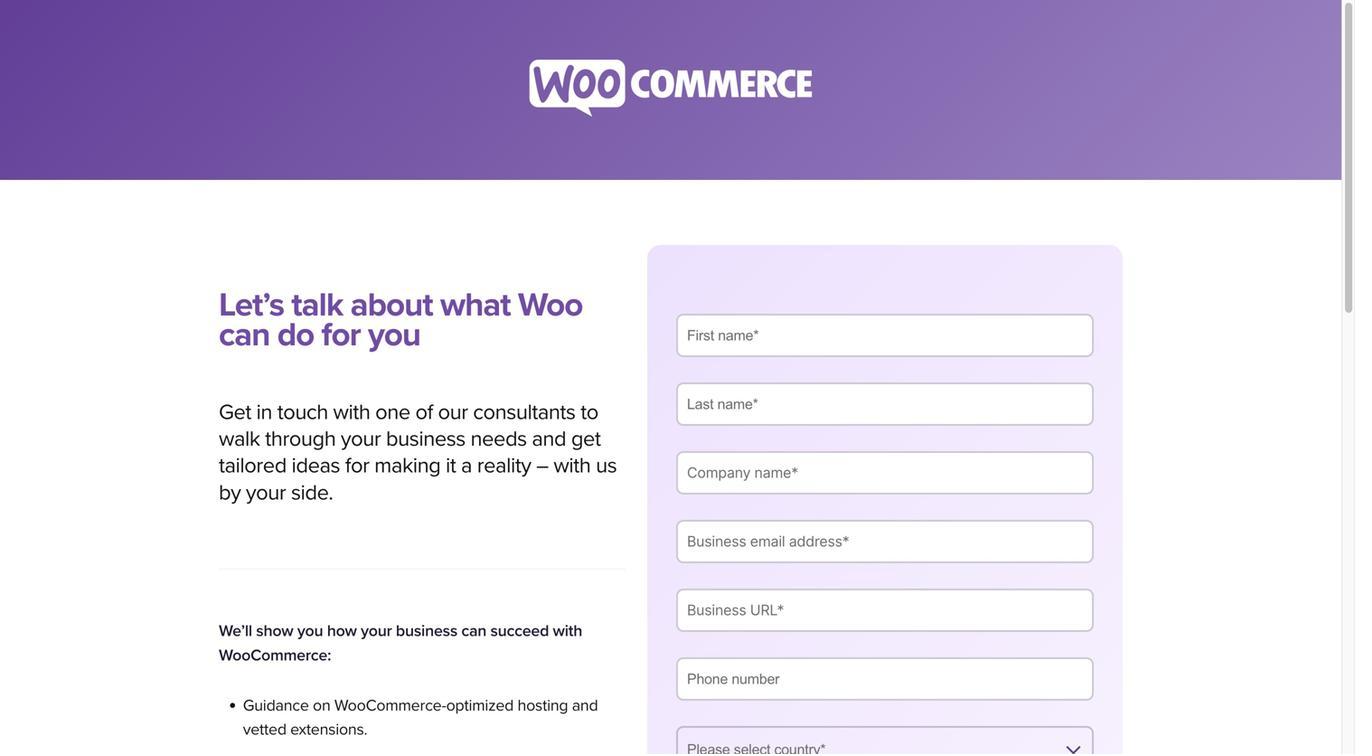 Task type: locate. For each thing, give the bounding box(es) containing it.
with right succeed
[[553, 621, 583, 641]]

touch
[[277, 399, 328, 425]]

1 vertical spatial and
[[572, 696, 598, 715]]

1 vertical spatial business
[[396, 621, 458, 641]]

0 vertical spatial and
[[532, 426, 566, 452]]

1 horizontal spatial and
[[572, 696, 598, 715]]

let's talk about what woo
[[219, 285, 583, 325]]

1 vertical spatial for
[[345, 453, 370, 479]]

can left succeed
[[462, 621, 487, 641]]

guidance on woocommerce-optimized hosting and vetted extensions.
[[243, 696, 598, 740]]

needs
[[471, 426, 527, 452]]

0 vertical spatial with
[[333, 399, 370, 425]]

can
[[219, 315, 270, 355], [462, 621, 487, 641]]

side.
[[291, 480, 333, 506]]

your right how
[[361, 621, 392, 641]]

let's
[[219, 285, 284, 325]]

optimized
[[446, 696, 514, 715]]

get
[[572, 426, 601, 452]]

1 horizontal spatial can
[[462, 621, 487, 641]]

for
[[322, 315, 361, 355], [345, 453, 370, 479]]

your inside we'll show you how your business can succeed with woocommerce:
[[361, 621, 392, 641]]

us
[[596, 453, 617, 479]]

you left how
[[297, 621, 323, 641]]

and
[[532, 426, 566, 452], [572, 696, 598, 715]]

1 vertical spatial you
[[297, 621, 323, 641]]

for right ideas
[[345, 453, 370, 479]]

what
[[440, 285, 511, 325]]

succeed
[[491, 621, 549, 641]]

1 horizontal spatial you
[[368, 315, 421, 355]]

get
[[219, 399, 251, 425]]

business inside we'll show you how your business can succeed with woocommerce:
[[396, 621, 458, 641]]

can do for you
[[219, 315, 421, 355]]

our
[[438, 399, 468, 425]]

1 vertical spatial your
[[246, 480, 286, 506]]

business down of
[[386, 426, 466, 452]]

talk
[[292, 285, 343, 325]]

0 vertical spatial you
[[368, 315, 421, 355]]

your down tailored
[[246, 480, 286, 506]]

to
[[581, 399, 599, 425]]

can inside we'll show you how your business can succeed with woocommerce:
[[462, 621, 487, 641]]

your
[[341, 426, 381, 452], [246, 480, 286, 506], [361, 621, 392, 641]]

0 horizontal spatial you
[[297, 621, 323, 641]]

on
[[313, 696, 331, 715]]

with left one
[[333, 399, 370, 425]]

and inside the get in touch with one of our consultants to walk through your business needs and get tailored ideas for making it a reality – with us by your side.
[[532, 426, 566, 452]]

woocommerce:
[[219, 646, 331, 665]]

with inside we'll show you how your business can succeed with woocommerce:
[[553, 621, 583, 641]]

of
[[416, 399, 433, 425]]

get in touch with one of our consultants to walk through your business needs and get tailored ideas for making it a reality – with us by your side.
[[219, 399, 617, 506]]

Business URL* text field
[[677, 589, 1095, 632]]

with right –
[[554, 453, 591, 479]]

making
[[375, 453, 441, 479]]

0 vertical spatial your
[[341, 426, 381, 452]]

–
[[537, 453, 549, 479]]

can left do in the top of the page
[[219, 315, 270, 355]]

you
[[368, 315, 421, 355], [297, 621, 323, 641]]

2 vertical spatial with
[[553, 621, 583, 641]]

0 horizontal spatial and
[[532, 426, 566, 452]]

Last name* text field
[[677, 383, 1095, 426]]

walk
[[219, 426, 260, 452]]

0 horizontal spatial can
[[219, 315, 270, 355]]

with
[[333, 399, 370, 425], [554, 453, 591, 479], [553, 621, 583, 641]]

business up woocommerce-
[[396, 621, 458, 641]]

2 vertical spatial your
[[361, 621, 392, 641]]

for right do in the top of the page
[[322, 315, 361, 355]]

and right hosting
[[572, 696, 598, 715]]

vetted
[[243, 720, 287, 740]]

business
[[386, 426, 466, 452], [396, 621, 458, 641]]

0 vertical spatial business
[[386, 426, 466, 452]]

woo
[[518, 285, 583, 325]]

1 vertical spatial can
[[462, 621, 487, 641]]

0 vertical spatial for
[[322, 315, 361, 355]]

0 vertical spatial can
[[219, 315, 270, 355]]

and up –
[[532, 426, 566, 452]]

your down one
[[341, 426, 381, 452]]

you up one
[[368, 315, 421, 355]]



Task type: vqa. For each thing, say whether or not it's contained in the screenshot.
Gravatar Image
no



Task type: describe. For each thing, give the bounding box(es) containing it.
tailored
[[219, 453, 287, 479]]

and inside guidance on woocommerce-optimized hosting and vetted extensions.
[[572, 696, 598, 715]]

consultants
[[473, 399, 576, 425]]

1 vertical spatial with
[[554, 453, 591, 479]]

it
[[446, 453, 456, 479]]

ideas
[[292, 453, 340, 479]]

Phone number text field
[[677, 658, 1095, 701]]

woocommerce-
[[335, 696, 446, 715]]

Company name* text field
[[677, 451, 1095, 495]]

business inside the get in touch with one of our consultants to walk through your business needs and get tailored ideas for making it a reality – with us by your side.
[[386, 426, 466, 452]]

by
[[219, 480, 241, 506]]

through
[[265, 426, 336, 452]]

we'll
[[219, 621, 252, 641]]

how
[[327, 621, 357, 641]]

reality
[[477, 453, 531, 479]]

in
[[256, 399, 272, 425]]

Business email address* text field
[[677, 520, 1095, 564]]

for inside the get in touch with one of our consultants to walk through your business needs and get tailored ideas for making it a reality – with us by your side.
[[345, 453, 370, 479]]

about
[[351, 285, 433, 325]]

you inside we'll show you how your business can succeed with woocommerce:
[[297, 621, 323, 641]]

extensions.
[[291, 720, 368, 740]]

hosting
[[518, 696, 568, 715]]

we'll show you how your business can succeed with woocommerce:
[[219, 621, 583, 665]]

do
[[277, 315, 314, 355]]

a
[[461, 453, 472, 479]]

show
[[256, 621, 294, 641]]

one
[[376, 399, 411, 425]]

First name* text field
[[677, 314, 1095, 357]]

guidance
[[243, 696, 309, 715]]



